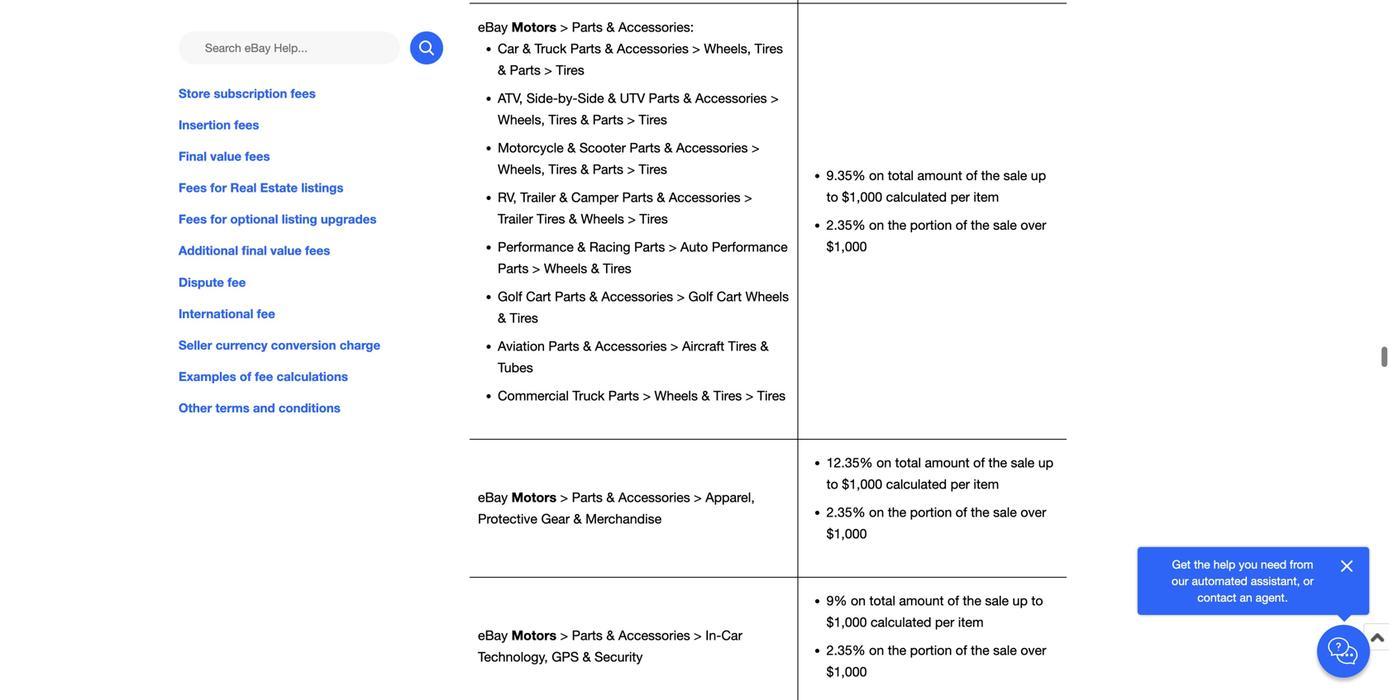 Task type: vqa. For each thing, say whether or not it's contained in the screenshot.
Slabs,
no



Task type: locate. For each thing, give the bounding box(es) containing it.
fee up seller currency conversion charge
[[257, 306, 275, 321]]

2.35% for 12.35% on total amount of the sale up to $1,000 calculated per item
[[827, 505, 866, 520]]

0 vertical spatial for
[[210, 180, 227, 195]]

1 vertical spatial wheels,
[[498, 112, 545, 127]]

technology,
[[478, 650, 548, 665]]

0 vertical spatial 2.35% on the portion of the sale over $1,000
[[827, 218, 1047, 254]]

item inside 12.35% on total amount of the sale up to $1,000 calculated per item
[[974, 477, 999, 492]]

ebay motors
[[478, 490, 557, 505], [478, 628, 557, 644]]

2.35% down 9.35%
[[827, 218, 866, 233]]

commercial truck parts > wheels & tires > tires
[[498, 388, 786, 404]]

accessories:
[[619, 19, 694, 35]]

accessories inside car & truck parts & accessories > wheels, tires & parts > tires
[[617, 41, 689, 56]]

1 vertical spatial per
[[951, 477, 970, 492]]

0 vertical spatial value
[[210, 149, 242, 164]]

2.35% down 9%
[[827, 643, 866, 658]]

1 vertical spatial car
[[722, 628, 743, 644]]

cart up aviation
[[526, 289, 551, 304]]

2.35% on the portion of the sale over $1,000 down 12.35% on total amount of the sale up to $1,000 calculated per item
[[827, 505, 1047, 542]]

9.35% on total amount of the sale up to $1,000 calculated per item
[[827, 168, 1046, 205]]

parts down performance & racing parts > auto performance parts > wheels & tires
[[555, 289, 586, 304]]

up inside 9% on total amount of the sale up to $1,000 calculated per item
[[1013, 593, 1028, 609]]

for up additional
[[210, 212, 227, 227]]

0 vertical spatial 2.35%
[[827, 218, 866, 233]]

motors for > parts & accessories > in-car technology, gps & security
[[512, 628, 557, 644]]

$1,000 inside 9.35% on total amount of the sale up to $1,000 calculated per item
[[842, 190, 883, 205]]

1 2.35% on the portion of the sale over $1,000 from the top
[[827, 218, 1047, 254]]

tires inside performance & racing parts > auto performance parts > wheels & tires
[[603, 261, 632, 276]]

parts down scooter
[[593, 162, 624, 177]]

2.35% on the portion of the sale over $1,000
[[827, 218, 1047, 254], [827, 505, 1047, 542], [827, 643, 1047, 680]]

of
[[966, 168, 978, 183], [956, 218, 967, 233], [240, 369, 251, 384], [974, 455, 985, 471], [956, 505, 967, 520], [948, 593, 959, 609], [956, 643, 967, 658]]

to for 12.35% on total amount of the sale up to $1,000 calculated per item
[[827, 477, 839, 492]]

item
[[974, 190, 999, 205], [974, 477, 999, 492], [958, 615, 984, 630]]

truck down ebay motors > parts & accessories: at the top of page
[[535, 41, 567, 56]]

portion down 9% on total amount of the sale up to $1,000 calculated per item
[[910, 643, 952, 658]]

car
[[498, 41, 519, 56], [722, 628, 743, 644]]

0 vertical spatial fees
[[179, 180, 207, 195]]

motors
[[512, 19, 557, 35], [512, 490, 557, 505], [512, 628, 557, 644]]

0 vertical spatial over
[[1021, 218, 1047, 233]]

motors for > parts & accessories > apparel, protective gear & merchandise
[[512, 490, 557, 505]]

2.35% on the portion of the sale over $1,000 down 9.35% on total amount of the sale up to $1,000 calculated per item
[[827, 218, 1047, 254]]

1 vertical spatial up
[[1039, 455, 1054, 471]]

sale
[[1004, 168, 1028, 183], [993, 218, 1017, 233], [1011, 455, 1035, 471], [993, 505, 1017, 520], [985, 593, 1009, 609], [993, 643, 1017, 658]]

parts right utv
[[649, 91, 680, 106]]

apparel,
[[706, 490, 755, 505]]

3 2.35% on the portion of the sale over $1,000 from the top
[[827, 643, 1047, 680]]

rv, trailer & camper parts & accessories > trailer tires & wheels > tires
[[498, 190, 752, 227]]

fee up the and
[[255, 369, 273, 384]]

0 vertical spatial to
[[827, 190, 839, 205]]

on inside 12.35% on total amount of the sale up to $1,000 calculated per item
[[877, 455, 892, 471]]

fees for fees for optional listing upgrades
[[179, 212, 207, 227]]

amount
[[918, 168, 963, 183], [925, 455, 970, 471], [899, 593, 944, 609]]

up
[[1031, 168, 1046, 183], [1039, 455, 1054, 471], [1013, 593, 1028, 609]]

ebay motors for technology,
[[478, 628, 557, 644]]

motors up side-
[[512, 19, 557, 35]]

additional
[[179, 243, 238, 258]]

truck
[[535, 41, 567, 56], [573, 388, 605, 404]]

value inside "link"
[[210, 149, 242, 164]]

store
[[179, 86, 210, 101]]

golf up aircraft
[[689, 289, 713, 304]]

total for 9%
[[870, 593, 896, 609]]

3 ebay from the top
[[478, 628, 508, 644]]

1 horizontal spatial truck
[[573, 388, 605, 404]]

1 fees from the top
[[179, 180, 207, 195]]

0 horizontal spatial golf
[[498, 289, 522, 304]]

1 horizontal spatial performance
[[712, 239, 788, 255]]

0 vertical spatial ebay
[[478, 19, 508, 35]]

on
[[869, 168, 884, 183], [869, 218, 884, 233], [877, 455, 892, 471], [869, 505, 884, 520], [851, 593, 866, 609], [869, 643, 884, 658]]

per inside 12.35% on total amount of the sale up to $1,000 calculated per item
[[951, 477, 970, 492]]

0 vertical spatial car
[[498, 41, 519, 56]]

0 vertical spatial fee
[[228, 275, 246, 290]]

listing
[[282, 212, 317, 227]]

1 vertical spatial fees
[[179, 212, 207, 227]]

2 cart from the left
[[717, 289, 742, 304]]

calculated for 12.35%
[[886, 477, 947, 492]]

performance & racing parts > auto performance parts > wheels & tires
[[498, 239, 788, 276]]

on right 9.35%
[[869, 168, 884, 183]]

amount inside 9% on total amount of the sale up to $1,000 calculated per item
[[899, 593, 944, 609]]

2 vertical spatial 2.35%
[[827, 643, 866, 658]]

conversion
[[271, 338, 336, 353]]

atv, side-by-side & utv parts & accessories > wheels, tires & parts > tires
[[498, 91, 779, 127]]

2 fees from the top
[[179, 212, 207, 227]]

wheels, for motorcycle & scooter parts & accessories > wheels, tires & parts > tires
[[498, 162, 545, 177]]

calculated for 9%
[[871, 615, 932, 630]]

parts up merchandise
[[572, 490, 603, 505]]

1 vertical spatial item
[[974, 477, 999, 492]]

2 vertical spatial amount
[[899, 593, 944, 609]]

0 vertical spatial motors
[[512, 19, 557, 35]]

other
[[179, 401, 212, 416]]

portion down 12.35% on total amount of the sale up to $1,000 calculated per item
[[910, 505, 952, 520]]

international fee link
[[179, 305, 443, 323]]

for left 'real'
[[210, 180, 227, 195]]

parts inside rv, trailer & camper parts & accessories > trailer tires & wheels > tires
[[622, 190, 653, 205]]

parts down motorcycle & scooter parts & accessories > wheels, tires & parts > tires
[[622, 190, 653, 205]]

for inside "link"
[[210, 180, 227, 195]]

2 vertical spatial to
[[1032, 593, 1043, 609]]

1 ebay from the top
[[478, 19, 508, 35]]

1 cart from the left
[[526, 289, 551, 304]]

parts inside > parts & accessories > in-car technology, gps & security
[[572, 628, 603, 644]]

2.35%
[[827, 218, 866, 233], [827, 505, 866, 520], [827, 643, 866, 658]]

amount inside 9.35% on total amount of the sale up to $1,000 calculated per item
[[918, 168, 963, 183]]

on down 12.35%
[[869, 505, 884, 520]]

item inside 9.35% on total amount of the sale up to $1,000 calculated per item
[[974, 190, 999, 205]]

2 over from the top
[[1021, 505, 1047, 520]]

total inside 12.35% on total amount of the sale up to $1,000 calculated per item
[[895, 455, 921, 471]]

per inside 9.35% on total amount of the sale up to $1,000 calculated per item
[[951, 190, 970, 205]]

or
[[1304, 574, 1314, 588]]

3 motors from the top
[[512, 628, 557, 644]]

for
[[210, 180, 227, 195], [210, 212, 227, 227]]

total
[[888, 168, 914, 183], [895, 455, 921, 471], [870, 593, 896, 609]]

other terms and conditions link
[[179, 399, 443, 417]]

parts up gps
[[572, 628, 603, 644]]

amount for 9%
[[899, 593, 944, 609]]

1 horizontal spatial car
[[722, 628, 743, 644]]

per inside 9% on total amount of the sale up to $1,000 calculated per item
[[935, 615, 955, 630]]

seller currency conversion charge link
[[179, 336, 443, 354]]

0 horizontal spatial truck
[[535, 41, 567, 56]]

2 2.35% on the portion of the sale over $1,000 from the top
[[827, 505, 1047, 542]]

parts down atv, side-by-side & utv parts & accessories > wheels, tires & parts > tires on the top
[[630, 140, 661, 155]]

sale inside 9.35% on total amount of the sale up to $1,000 calculated per item
[[1004, 168, 1028, 183]]

insertion
[[179, 117, 231, 132]]

0 horizontal spatial performance
[[498, 239, 574, 255]]

parts down aviation parts & accessories > aircraft tires & tubes
[[608, 388, 639, 404]]

up inside 12.35% on total amount of the sale up to $1,000 calculated per item
[[1039, 455, 1054, 471]]

> inside aviation parts & accessories > aircraft tires & tubes
[[671, 339, 679, 354]]

calculated inside 12.35% on total amount of the sale up to $1,000 calculated per item
[[886, 477, 947, 492]]

0 vertical spatial per
[[951, 190, 970, 205]]

12.35%
[[827, 455, 873, 471]]

0 horizontal spatial cart
[[526, 289, 551, 304]]

2.35% on the portion of the sale over $1,000 for 12.35%
[[827, 505, 1047, 542]]

1 vertical spatial truck
[[573, 388, 605, 404]]

1 vertical spatial 2.35% on the portion of the sale over $1,000
[[827, 505, 1047, 542]]

sale inside 9% on total amount of the sale up to $1,000 calculated per item
[[985, 593, 1009, 609]]

2.35% for 9% on total amount of the sale up to $1,000 calculated per item
[[827, 643, 866, 658]]

up inside 9.35% on total amount of the sale up to $1,000 calculated per item
[[1031, 168, 1046, 183]]

2.35% on the portion of the sale over $1,000 down 9% on total amount of the sale up to $1,000 calculated per item
[[827, 643, 1047, 680]]

wheels, inside car & truck parts & accessories > wheels, tires & parts > tires
[[704, 41, 751, 56]]

for for optional
[[210, 212, 227, 227]]

get
[[1172, 558, 1191, 572]]

to inside 9.35% on total amount of the sale up to $1,000 calculated per item
[[827, 190, 839, 205]]

on right 9%
[[851, 593, 866, 609]]

2 vertical spatial portion
[[910, 643, 952, 658]]

for for real
[[210, 180, 227, 195]]

2.35% down 12.35%
[[827, 505, 866, 520]]

2 ebay motors from the top
[[478, 628, 557, 644]]

> parts & accessories > apparel, protective gear & merchandise
[[478, 490, 755, 527]]

2 vertical spatial total
[[870, 593, 896, 609]]

0 vertical spatial amount
[[918, 168, 963, 183]]

>
[[560, 19, 568, 35], [692, 41, 700, 56], [544, 62, 552, 78], [771, 91, 779, 106], [627, 112, 635, 127], [752, 140, 760, 155], [627, 162, 635, 177], [744, 190, 752, 205], [628, 211, 636, 227], [669, 239, 677, 255], [532, 261, 540, 276], [677, 289, 685, 304], [671, 339, 679, 354], [643, 388, 651, 404], [746, 388, 754, 404], [560, 490, 568, 505], [694, 490, 702, 505], [560, 628, 568, 644], [694, 628, 702, 644]]

value right final
[[270, 243, 302, 258]]

value
[[210, 149, 242, 164], [270, 243, 302, 258]]

fees inside the fees for real estate listings "link"
[[179, 180, 207, 195]]

of inside 12.35% on total amount of the sale up to $1,000 calculated per item
[[974, 455, 985, 471]]

parts right racing
[[634, 239, 665, 255]]

fees up additional
[[179, 212, 207, 227]]

tires
[[755, 41, 783, 56], [556, 62, 585, 78], [549, 112, 577, 127], [639, 112, 667, 127], [549, 162, 577, 177], [639, 162, 667, 177], [537, 211, 565, 227], [640, 211, 668, 227], [603, 261, 632, 276], [510, 311, 538, 326], [728, 339, 757, 354], [714, 388, 742, 404], [757, 388, 786, 404]]

over for 9.35% on total amount of the sale up to $1,000 calculated per item
[[1021, 218, 1047, 233]]

1 for from the top
[[210, 180, 227, 195]]

portion for 9.35%
[[910, 218, 952, 233]]

parts down side
[[593, 112, 624, 127]]

1 motors from the top
[[512, 19, 557, 35]]

tires inside aviation parts & accessories > aircraft tires & tubes
[[728, 339, 757, 354]]

0 vertical spatial portion
[[910, 218, 952, 233]]

motors up gear
[[512, 490, 557, 505]]

1 horizontal spatial value
[[270, 243, 302, 258]]

1 vertical spatial fee
[[257, 306, 275, 321]]

the inside 12.35% on total amount of the sale up to $1,000 calculated per item
[[989, 455, 1007, 471]]

insertion fees link
[[179, 116, 443, 134]]

examples of fee calculations link
[[179, 368, 443, 386]]

1 vertical spatial total
[[895, 455, 921, 471]]

fees down fees for optional listing upgrades link
[[305, 243, 330, 258]]

1 over from the top
[[1021, 218, 1047, 233]]

aircraft
[[682, 339, 725, 354]]

to inside 12.35% on total amount of the sale up to $1,000 calculated per item
[[827, 477, 839, 492]]

accessories inside aviation parts & accessories > aircraft tires & tubes
[[595, 339, 667, 354]]

1 vertical spatial motors
[[512, 490, 557, 505]]

3 2.35% from the top
[[827, 643, 866, 658]]

1 vertical spatial over
[[1021, 505, 1047, 520]]

1 vertical spatial value
[[270, 243, 302, 258]]

the
[[981, 168, 1000, 183], [888, 218, 907, 233], [971, 218, 990, 233], [989, 455, 1007, 471], [888, 505, 907, 520], [971, 505, 990, 520], [1194, 558, 1211, 572], [963, 593, 982, 609], [888, 643, 907, 658], [971, 643, 990, 658]]

fees down the "final"
[[179, 180, 207, 195]]

commercial
[[498, 388, 569, 404]]

ebay up atv,
[[478, 19, 508, 35]]

3 portion from the top
[[910, 643, 952, 658]]

2 vertical spatial over
[[1021, 643, 1047, 658]]

ebay up protective
[[478, 490, 508, 505]]

cart up aircraft
[[717, 289, 742, 304]]

2 vertical spatial calculated
[[871, 615, 932, 630]]

from
[[1290, 558, 1314, 572]]

1 vertical spatial amount
[[925, 455, 970, 471]]

1 vertical spatial for
[[210, 212, 227, 227]]

2 motors from the top
[[512, 490, 557, 505]]

to for 9% on total amount of the sale up to $1,000 calculated per item
[[1032, 593, 1043, 609]]

car inside car & truck parts & accessories > wheels, tires & parts > tires
[[498, 41, 519, 56]]

parts right aviation
[[549, 339, 580, 354]]

1 vertical spatial 2.35%
[[827, 505, 866, 520]]

security
[[595, 650, 643, 665]]

parts inside the golf cart parts & accessories > golf cart wheels & tires
[[555, 289, 586, 304]]

0 horizontal spatial car
[[498, 41, 519, 56]]

2 for from the top
[[210, 212, 227, 227]]

1 vertical spatial to
[[827, 477, 839, 492]]

0 horizontal spatial value
[[210, 149, 242, 164]]

total inside 9.35% on total amount of the sale up to $1,000 calculated per item
[[888, 168, 914, 183]]

2 2.35% from the top
[[827, 505, 866, 520]]

0 vertical spatial item
[[974, 190, 999, 205]]

0 vertical spatial wheels,
[[704, 41, 751, 56]]

total for 9.35%
[[888, 168, 914, 183]]

1 vertical spatial portion
[[910, 505, 952, 520]]

trailer right rv,
[[520, 190, 556, 205]]

parts down ebay motors > parts & accessories: at the top of page
[[570, 41, 601, 56]]

scooter
[[580, 140, 626, 155]]

total right 12.35%
[[895, 455, 921, 471]]

to inside 9% on total amount of the sale up to $1,000 calculated per item
[[1032, 593, 1043, 609]]

1 horizontal spatial golf
[[689, 289, 713, 304]]

performance right auto
[[712, 239, 788, 255]]

up for 12.35% on total amount of the sale up to $1,000 calculated per item
[[1039, 455, 1054, 471]]

1 vertical spatial ebay motors
[[478, 628, 557, 644]]

ebay motors for gear
[[478, 490, 557, 505]]

trailer down rv,
[[498, 211, 533, 227]]

other terms and conditions
[[179, 401, 341, 416]]

of inside "link"
[[240, 369, 251, 384]]

ebay motors > parts & accessories:
[[478, 19, 694, 35]]

motors up technology,
[[512, 628, 557, 644]]

item for 9.35% on total amount of the sale up to $1,000 calculated per item
[[974, 190, 999, 205]]

2 performance from the left
[[712, 239, 788, 255]]

ebay
[[478, 19, 508, 35], [478, 490, 508, 505], [478, 628, 508, 644]]

2 vertical spatial ebay
[[478, 628, 508, 644]]

truck right commercial
[[573, 388, 605, 404]]

2 portion from the top
[[910, 505, 952, 520]]

fees
[[179, 180, 207, 195], [179, 212, 207, 227]]

parts up car & truck parts & accessories > wheels, tires & parts > tires
[[572, 19, 603, 35]]

2 vertical spatial item
[[958, 615, 984, 630]]

portion down 9.35% on total amount of the sale up to $1,000 calculated per item
[[910, 218, 952, 233]]

fee for international fee
[[257, 306, 275, 321]]

2 vertical spatial fee
[[255, 369, 273, 384]]

portion
[[910, 218, 952, 233], [910, 505, 952, 520], [910, 643, 952, 658]]

2 vertical spatial up
[[1013, 593, 1028, 609]]

wheels inside rv, trailer & camper parts & accessories > trailer tires & wheels > tires
[[581, 211, 624, 227]]

total right 9.35%
[[888, 168, 914, 183]]

0 vertical spatial truck
[[535, 41, 567, 56]]

performance down rv,
[[498, 239, 574, 255]]

fee inside "link"
[[255, 369, 273, 384]]

currency
[[216, 338, 268, 353]]

to
[[827, 190, 839, 205], [827, 477, 839, 492], [1032, 593, 1043, 609]]

1 horizontal spatial cart
[[717, 289, 742, 304]]

wheels, inside atv, side-by-side & utv parts & accessories > wheels, tires & parts > tires
[[498, 112, 545, 127]]

amount inside 12.35% on total amount of the sale up to $1,000 calculated per item
[[925, 455, 970, 471]]

golf up aviation
[[498, 289, 522, 304]]

accessories inside rv, trailer & camper parts & accessories > trailer tires & wheels > tires
[[669, 190, 741, 205]]

additional final value fees
[[179, 243, 330, 258]]

item inside 9% on total amount of the sale up to $1,000 calculated per item
[[958, 615, 984, 630]]

rv,
[[498, 190, 517, 205]]

per for 12.35% on total amount of the sale up to $1,000 calculated per item
[[951, 477, 970, 492]]

total right 9%
[[870, 593, 896, 609]]

atv,
[[498, 91, 523, 106]]

fee up international fee
[[228, 275, 246, 290]]

calculated inside 9.35% on total amount of the sale up to $1,000 calculated per item
[[886, 190, 947, 205]]

fees inside fees for optional listing upgrades link
[[179, 212, 207, 227]]

aviation parts & accessories > aircraft tires & tubes
[[498, 339, 769, 375]]

on inside 9% on total amount of the sale up to $1,000 calculated per item
[[851, 593, 866, 609]]

0 vertical spatial total
[[888, 168, 914, 183]]

item for 9% on total amount of the sale up to $1,000 calculated per item
[[958, 615, 984, 630]]

0 vertical spatial trailer
[[520, 190, 556, 205]]

1 vertical spatial ebay
[[478, 490, 508, 505]]

wheels,
[[704, 41, 751, 56], [498, 112, 545, 127], [498, 162, 545, 177]]

cart
[[526, 289, 551, 304], [717, 289, 742, 304]]

total inside 9% on total amount of the sale up to $1,000 calculated per item
[[870, 593, 896, 609]]

portion for 12.35%
[[910, 505, 952, 520]]

wheels
[[581, 211, 624, 227], [544, 261, 587, 276], [746, 289, 789, 304], [655, 388, 698, 404]]

0 vertical spatial calculated
[[886, 190, 947, 205]]

value down "insertion fees"
[[210, 149, 242, 164]]

2 vertical spatial per
[[935, 615, 955, 630]]

parts inside ebay motors > parts & accessories:
[[572, 19, 603, 35]]

fees up fees for real estate listings
[[245, 149, 270, 164]]

0 vertical spatial ebay motors
[[478, 490, 557, 505]]

get the help you need from our automated assistant, or contact an agent.
[[1172, 558, 1314, 605]]

amount for 9.35%
[[918, 168, 963, 183]]

1 ebay motors from the top
[[478, 490, 557, 505]]

1 vertical spatial calculated
[[886, 477, 947, 492]]

ebay inside ebay motors > parts & accessories:
[[478, 19, 508, 35]]

3 over from the top
[[1021, 643, 1047, 658]]

the inside get the help you need from our automated assistant, or contact an agent.
[[1194, 558, 1211, 572]]

on right 12.35%
[[877, 455, 892, 471]]

trailer
[[520, 190, 556, 205], [498, 211, 533, 227]]

1 vertical spatial trailer
[[498, 211, 533, 227]]

assistant,
[[1251, 574, 1300, 588]]

ebay up technology,
[[478, 628, 508, 644]]

$1,000
[[842, 190, 883, 205], [827, 239, 867, 254], [842, 477, 883, 492], [827, 526, 867, 542], [827, 615, 867, 630], [827, 665, 867, 680]]

fees down store subscription fees
[[234, 117, 259, 132]]

1 portion from the top
[[910, 218, 952, 233]]

up for 9.35% on total amount of the sale up to $1,000 calculated per item
[[1031, 168, 1046, 183]]

2 ebay from the top
[[478, 490, 508, 505]]

wheels, inside motorcycle & scooter parts & accessories > wheels, tires & parts > tires
[[498, 162, 545, 177]]

fees for fees for real estate listings
[[179, 180, 207, 195]]

ebay motors up technology,
[[478, 628, 557, 644]]

gps
[[552, 650, 579, 665]]

calculated inside 9% on total amount of the sale up to $1,000 calculated per item
[[871, 615, 932, 630]]

ebay motors up protective
[[478, 490, 557, 505]]

2 vertical spatial 2.35% on the portion of the sale over $1,000
[[827, 643, 1047, 680]]

0 vertical spatial up
[[1031, 168, 1046, 183]]

2 vertical spatial wheels,
[[498, 162, 545, 177]]

fees for optional listing upgrades link
[[179, 210, 443, 228]]

> inside the golf cart parts & accessories > golf cart wheels & tires
[[677, 289, 685, 304]]

2 vertical spatial motors
[[512, 628, 557, 644]]

1 2.35% from the top
[[827, 218, 866, 233]]

fees
[[291, 86, 316, 101], [234, 117, 259, 132], [245, 149, 270, 164], [305, 243, 330, 258]]



Task type: describe. For each thing, give the bounding box(es) containing it.
1 golf from the left
[[498, 289, 522, 304]]

up for 9% on total amount of the sale up to $1,000 calculated per item
[[1013, 593, 1028, 609]]

estate
[[260, 180, 298, 195]]

protective
[[478, 512, 538, 527]]

wheels, for car & truck parts & accessories > wheels, tires & parts > tires
[[704, 41, 751, 56]]

wheels inside performance & racing parts > auto performance parts > wheels & tires
[[544, 261, 587, 276]]

final value fees
[[179, 149, 270, 164]]

our
[[1172, 574, 1189, 588]]

12.35% on total amount of the sale up to $1,000 calculated per item
[[827, 455, 1054, 492]]

contact
[[1198, 591, 1237, 605]]

car & truck parts & accessories > wheels, tires & parts > tires
[[498, 41, 783, 78]]

fee for dispute fee
[[228, 275, 246, 290]]

fees inside "link"
[[245, 149, 270, 164]]

truck inside car & truck parts & accessories > wheels, tires & parts > tires
[[535, 41, 567, 56]]

an
[[1240, 591, 1253, 605]]

final value fees link
[[179, 147, 443, 166]]

motorcycle
[[498, 140, 564, 155]]

golf cart parts & accessories > golf cart wheels & tires
[[498, 289, 789, 326]]

of inside 9% on total amount of the sale up to $1,000 calculated per item
[[948, 593, 959, 609]]

dispute fee link
[[179, 273, 443, 291]]

seller
[[179, 338, 212, 353]]

parts inside '> parts & accessories > apparel, protective gear & merchandise'
[[572, 490, 603, 505]]

merchandise
[[586, 512, 662, 527]]

fees for real estate listings link
[[179, 179, 443, 197]]

ebay for > parts & accessories > in-car technology, gps & security
[[478, 628, 508, 644]]

aviation
[[498, 339, 545, 354]]

examples of fee calculations
[[179, 369, 348, 384]]

amount for 12.35%
[[925, 455, 970, 471]]

accessories inside '> parts & accessories > apparel, protective gear & merchandise'
[[619, 490, 690, 505]]

on down 9.35% on total amount of the sale up to $1,000 calculated per item
[[869, 218, 884, 233]]

accessories inside motorcycle & scooter parts & accessories > wheels, tires & parts > tires
[[676, 140, 748, 155]]

upgrades
[[321, 212, 377, 227]]

sale inside 12.35% on total amount of the sale up to $1,000 calculated per item
[[1011, 455, 1035, 471]]

auto
[[681, 239, 708, 255]]

additional final value fees link
[[179, 242, 443, 260]]

2.35% on the portion of the sale over $1,000 for 9%
[[827, 643, 1047, 680]]

accessories inside > parts & accessories > in-car technology, gps & security
[[619, 628, 690, 644]]

fees up "insertion fees" 'link'
[[291, 86, 316, 101]]

to for 9.35% on total amount of the sale up to $1,000 calculated per item
[[827, 190, 839, 205]]

on down 9% on total amount of the sale up to $1,000 calculated per item
[[869, 643, 884, 658]]

camper
[[571, 190, 619, 205]]

ebay for > parts & accessories > apparel, protective gear & merchandise
[[478, 490, 508, 505]]

fees for real estate listings
[[179, 180, 344, 195]]

automated
[[1192, 574, 1248, 588]]

wheels inside the golf cart parts & accessories > golf cart wheels & tires
[[746, 289, 789, 304]]

1 performance from the left
[[498, 239, 574, 255]]

dispute
[[179, 275, 224, 290]]

accessories inside the golf cart parts & accessories > golf cart wheels & tires
[[602, 289, 673, 304]]

motors for > parts & accessories:
[[512, 19, 557, 35]]

> parts & accessories > in-car technology, gps & security
[[478, 628, 743, 665]]

by-
[[558, 91, 578, 106]]

Search eBay Help... text field
[[179, 31, 400, 65]]

tires inside the golf cart parts & accessories > golf cart wheels & tires
[[510, 311, 538, 326]]

gear
[[541, 512, 570, 527]]

in-
[[706, 628, 722, 644]]

ebay for > parts & accessories:
[[478, 19, 508, 35]]

optional
[[230, 212, 278, 227]]

portion for 9%
[[910, 643, 952, 658]]

side
[[578, 91, 604, 106]]

of inside 9.35% on total amount of the sale up to $1,000 calculated per item
[[966, 168, 978, 183]]

per for 9% on total amount of the sale up to $1,000 calculated per item
[[935, 615, 955, 630]]

dispute fee
[[179, 275, 246, 290]]

2.35% for 9.35% on total amount of the sale up to $1,000 calculated per item
[[827, 218, 866, 233]]

listings
[[301, 180, 344, 195]]

and
[[253, 401, 275, 416]]

international
[[179, 306, 254, 321]]

real
[[230, 180, 257, 195]]

over for 9% on total amount of the sale up to $1,000 calculated per item
[[1021, 643, 1047, 658]]

fees inside 'link'
[[234, 117, 259, 132]]

seller currency conversion charge
[[179, 338, 380, 353]]

side-
[[527, 91, 558, 106]]

on inside 9.35% on total amount of the sale up to $1,000 calculated per item
[[869, 168, 884, 183]]

store subscription fees
[[179, 86, 316, 101]]

per for 9.35% on total amount of the sale up to $1,000 calculated per item
[[951, 190, 970, 205]]

store subscription fees link
[[179, 84, 443, 103]]

9.35%
[[827, 168, 866, 183]]

the inside 9% on total amount of the sale up to $1,000 calculated per item
[[963, 593, 982, 609]]

subscription
[[214, 86, 287, 101]]

motorcycle & scooter parts & accessories > wheels, tires & parts > tires
[[498, 140, 760, 177]]

& inside ebay motors > parts & accessories:
[[607, 19, 615, 35]]

racing
[[590, 239, 631, 255]]

calculations
[[277, 369, 348, 384]]

final
[[242, 243, 267, 258]]

need
[[1261, 558, 1287, 572]]

parts inside aviation parts & accessories > aircraft tires & tubes
[[549, 339, 580, 354]]

agent.
[[1256, 591, 1288, 605]]

conditions
[[279, 401, 341, 416]]

insertion fees
[[179, 117, 259, 132]]

car inside > parts & accessories > in-car technology, gps & security
[[722, 628, 743, 644]]

$1,000 inside 9% on total amount of the sale up to $1,000 calculated per item
[[827, 615, 867, 630]]

> inside ebay motors > parts & accessories:
[[560, 19, 568, 35]]

tubes
[[498, 360, 533, 375]]

9% on total amount of the sale up to $1,000 calculated per item
[[827, 593, 1043, 630]]

fees for optional listing upgrades
[[179, 212, 377, 227]]

parts down rv,
[[498, 261, 529, 276]]

accessories inside atv, side-by-side & utv parts & accessories > wheels, tires & parts > tires
[[695, 91, 767, 106]]

terms
[[215, 401, 250, 416]]

parts up atv,
[[510, 62, 541, 78]]

examples
[[179, 369, 236, 384]]

utv
[[620, 91, 645, 106]]

calculated for 9.35%
[[886, 190, 947, 205]]

over for 12.35% on total amount of the sale up to $1,000 calculated per item
[[1021, 505, 1047, 520]]

get the help you need from our automated assistant, or contact an agent. tooltip
[[1165, 557, 1322, 606]]

final
[[179, 149, 207, 164]]

2 golf from the left
[[689, 289, 713, 304]]

help
[[1214, 558, 1236, 572]]

you
[[1239, 558, 1258, 572]]

item for 12.35% on total amount of the sale up to $1,000 calculated per item
[[974, 477, 999, 492]]

total for 12.35%
[[895, 455, 921, 471]]

charge
[[340, 338, 380, 353]]

2.35% on the portion of the sale over $1,000 for 9.35%
[[827, 218, 1047, 254]]

9%
[[827, 593, 847, 609]]

$1,000 inside 12.35% on total amount of the sale up to $1,000 calculated per item
[[842, 477, 883, 492]]

international fee
[[179, 306, 275, 321]]

the inside 9.35% on total amount of the sale up to $1,000 calculated per item
[[981, 168, 1000, 183]]



